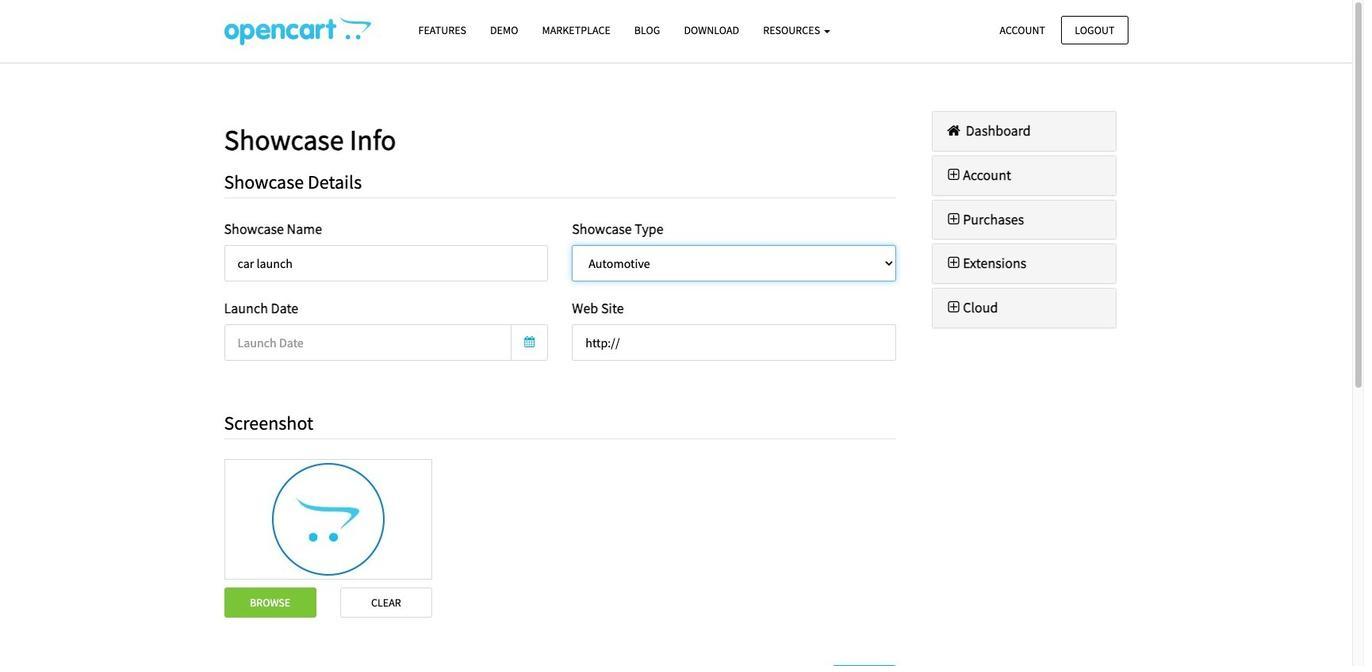 Task type: describe. For each thing, give the bounding box(es) containing it.
Project Web Site text field
[[572, 324, 897, 361]]

1 plus square o image from the top
[[945, 168, 963, 182]]

Launch Date text field
[[224, 324, 512, 361]]

home image
[[945, 124, 963, 138]]



Task type: vqa. For each thing, say whether or not it's contained in the screenshot.
Blog link
no



Task type: locate. For each thing, give the bounding box(es) containing it.
1 vertical spatial plus square o image
[[945, 257, 963, 271]]

opencart - showcase image
[[224, 17, 371, 45]]

calendar image
[[525, 337, 535, 348]]

1 plus square o image from the top
[[945, 212, 963, 227]]

2 plus square o image from the top
[[945, 301, 963, 315]]

0 vertical spatial plus square o image
[[945, 212, 963, 227]]

0 vertical spatial plus square o image
[[945, 168, 963, 182]]

2 plus square o image from the top
[[945, 257, 963, 271]]

Project Name text field
[[224, 245, 548, 282]]

plus square o image
[[945, 168, 963, 182], [945, 257, 963, 271]]

plus square o image
[[945, 212, 963, 227], [945, 301, 963, 315]]

1 vertical spatial plus square o image
[[945, 301, 963, 315]]



